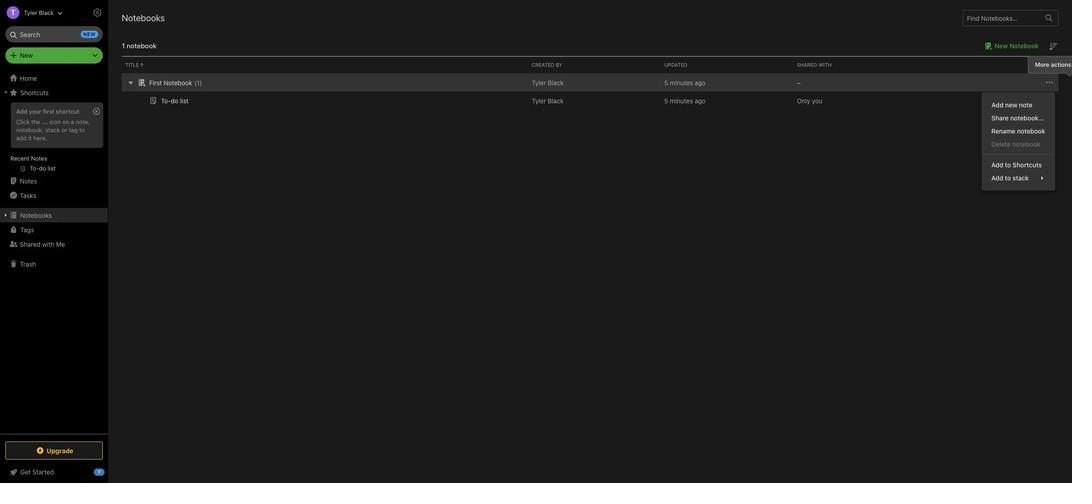 Task type: vqa. For each thing, say whether or not it's contained in the screenshot.
Note Window 'element'
no



Task type: locate. For each thing, give the bounding box(es) containing it.
5 inside to-do list row
[[665, 97, 668, 104]]

–
[[797, 79, 801, 86]]

actions
[[1033, 62, 1055, 68]]

your
[[29, 108, 41, 115]]

the
[[31, 118, 40, 125]]

1 vertical spatial 5
[[665, 97, 668, 104]]

tree containing home
[[0, 71, 108, 433]]

to down add to shortcuts
[[1005, 174, 1012, 182]]

notebook for 1 notebook
[[127, 41, 157, 50]]

shortcuts up add to stack 'link'
[[1013, 161, 1042, 169]]

minutes for –
[[670, 79, 693, 86]]

5 for only you
[[665, 97, 668, 104]]

new left note
[[1005, 101, 1018, 109]]

1 ago from the top
[[695, 79, 706, 86]]

notebook for rename notebook
[[1018, 127, 1046, 135]]

icon
[[49, 118, 61, 125]]

add inside "link"
[[992, 161, 1004, 169]]

group containing add your first shortcut
[[0, 100, 108, 177]]

1 horizontal spatial notebooks
[[122, 13, 165, 23]]

tags
[[20, 226, 34, 233]]

tyler black inside field
[[24, 9, 54, 16]]

1 vertical spatial ago
[[695, 97, 706, 104]]

(
[[194, 79, 197, 86]]

minutes
[[670, 79, 693, 86], [670, 97, 693, 104]]

notebook
[[1010, 42, 1039, 50], [164, 79, 192, 86]]

add for add to stack
[[992, 174, 1004, 182]]

notebook down rename notebook link
[[1013, 140, 1041, 148]]

5 minutes ago inside first notebook row
[[665, 79, 706, 86]]

to
[[79, 126, 85, 133], [1005, 161, 1012, 169], [1005, 174, 1012, 182]]

minutes for only you
[[670, 97, 693, 104]]

row group
[[122, 74, 1059, 110]]

new
[[995, 42, 1008, 50], [20, 51, 33, 59]]

notebook up more
[[1010, 42, 1039, 50]]

actions
[[1051, 61, 1072, 68]]

0 horizontal spatial stack
[[45, 126, 60, 133]]

tasks button
[[0, 188, 108, 202]]

tasks
[[20, 191, 36, 199]]

0 vertical spatial minutes
[[670, 79, 693, 86]]

1 5 from the top
[[665, 79, 668, 86]]

0 vertical spatial notes
[[31, 155, 47, 162]]

ago for –
[[695, 79, 706, 86]]

do
[[171, 97, 178, 104]]

1 vertical spatial 1
[[197, 79, 200, 86]]

get
[[20, 468, 31, 476]]

tyler black for only you
[[532, 97, 564, 104]]

5
[[665, 79, 668, 86], [665, 97, 668, 104]]

5 minutes ago
[[665, 79, 706, 86], [665, 97, 706, 104]]

to inside icon on a note, notebook, stack or tag to add it here.
[[79, 126, 85, 133]]

0 vertical spatial shortcuts
[[20, 89, 49, 96]]

1 vertical spatial 5 minutes ago
[[665, 97, 706, 104]]

new for new
[[20, 51, 33, 59]]

0 horizontal spatial new
[[20, 51, 33, 59]]

add
[[992, 101, 1004, 109], [16, 108, 27, 115], [992, 161, 1004, 169], [992, 174, 1004, 182]]

tyler black for –
[[532, 79, 564, 86]]

add up click
[[16, 108, 27, 115]]

2 vertical spatial tyler
[[532, 97, 546, 104]]

more
[[1035, 61, 1050, 68]]

notebooks
[[122, 13, 165, 23], [20, 211, 52, 219]]

black for only you
[[548, 97, 564, 104]]

5 minutes ago inside to-do list row
[[665, 97, 706, 104]]

tyler black inside first notebook row
[[532, 79, 564, 86]]

0 vertical spatial black
[[39, 9, 54, 16]]

shortcuts down 'home'
[[20, 89, 49, 96]]

2 vertical spatial tyler black
[[532, 97, 564, 104]]

add to stack link
[[983, 171, 1055, 185]]

notebooks up "tags"
[[20, 211, 52, 219]]

to inside "link"
[[1005, 161, 1012, 169]]

to for add to shortcuts
[[1005, 161, 1012, 169]]

add up add to stack
[[992, 161, 1004, 169]]

1 horizontal spatial 1
[[197, 79, 200, 86]]

black inside first notebook row
[[548, 79, 564, 86]]

0 vertical spatial notebook
[[127, 41, 157, 50]]

0 vertical spatial tyler
[[24, 9, 37, 16]]

tags button
[[0, 222, 108, 237]]

2 vertical spatial to
[[1005, 174, 1012, 182]]

0 vertical spatial 5
[[665, 79, 668, 86]]

group
[[0, 100, 108, 177]]

tyler
[[24, 9, 37, 16], [532, 79, 546, 86], [532, 97, 546, 104]]

0 vertical spatial new
[[83, 31, 96, 37]]

stack inside 'link'
[[1013, 174, 1029, 182]]

1 horizontal spatial notebook
[[1010, 42, 1039, 50]]

minutes inside to-do list row
[[670, 97, 693, 104]]

stack down add to shortcuts "link"
[[1013, 174, 1029, 182]]

2 vertical spatial black
[[548, 97, 564, 104]]

more actions image
[[1044, 77, 1055, 88]]

click to collapse image
[[105, 466, 112, 477]]

More actions field
[[1044, 77, 1055, 88]]

notes up 'tasks'
[[20, 177, 37, 185]]

minutes inside first notebook row
[[670, 79, 693, 86]]

with
[[819, 62, 832, 68]]

new up 'home'
[[20, 51, 33, 59]]

notebook inside row
[[164, 79, 192, 86]]

created by button
[[528, 57, 661, 73]]

share notebook…
[[992, 114, 1044, 122]]

notes
[[31, 155, 47, 162], [20, 177, 37, 185]]

notes right recent on the top of page
[[31, 155, 47, 162]]

1 inside first notebook row
[[197, 79, 200, 86]]

1 vertical spatial new
[[20, 51, 33, 59]]

notebook up title
[[127, 41, 157, 50]]

to down note,
[[79, 126, 85, 133]]

shortcuts inside "link"
[[1013, 161, 1042, 169]]

1 5 minutes ago from the top
[[665, 79, 706, 86]]

0 vertical spatial stack
[[45, 126, 60, 133]]

home
[[20, 74, 37, 82]]

0 vertical spatial ago
[[695, 79, 706, 86]]

0 vertical spatial 5 minutes ago
[[665, 79, 706, 86]]

new search field
[[12, 26, 98, 42]]

tree
[[0, 71, 108, 433]]

new button
[[5, 47, 103, 64]]

0 horizontal spatial shortcuts
[[20, 89, 49, 96]]

Search text field
[[12, 26, 97, 42]]

1 vertical spatial shortcuts
[[1013, 161, 1042, 169]]

1 vertical spatial tyler
[[532, 79, 546, 86]]

on
[[62, 118, 69, 125]]

to-do list 1 element
[[161, 97, 189, 104]]

home link
[[0, 71, 108, 85]]

2 5 from the top
[[665, 97, 668, 104]]

new up actions button
[[995, 42, 1008, 50]]

new inside button
[[995, 42, 1008, 50]]

add
[[16, 134, 27, 142]]

0 vertical spatial to
[[79, 126, 85, 133]]

notebook left "("
[[164, 79, 192, 86]]

notes inside notes link
[[20, 177, 37, 185]]

more actions tooltip
[[1028, 56, 1072, 77]]

2 vertical spatial notebook
[[1013, 140, 1041, 148]]

recent notes
[[10, 155, 47, 162]]

1 vertical spatial notebooks
[[20, 211, 52, 219]]

1 vertical spatial black
[[548, 79, 564, 86]]

group inside 'tree'
[[0, 100, 108, 177]]

tyler inside tyler black field
[[24, 9, 37, 16]]

more actions
[[1035, 61, 1072, 68]]

1 vertical spatial notebook
[[164, 79, 192, 86]]

new inside search field
[[83, 31, 96, 37]]

notebook inside button
[[1010, 42, 1039, 50]]

0 vertical spatial notebooks
[[122, 13, 165, 23]]

0 horizontal spatial new
[[83, 31, 96, 37]]

tyler black inside to-do list row
[[532, 97, 564, 104]]

shared with me
[[20, 240, 65, 248]]

Account field
[[0, 4, 63, 22]]

add for add your first shortcut
[[16, 108, 27, 115]]

row group containing first notebook
[[122, 74, 1059, 110]]

0 horizontal spatial notebook
[[164, 79, 192, 86]]

first
[[149, 79, 162, 86]]

1 horizontal spatial stack
[[1013, 174, 1029, 182]]

add inside 'link'
[[992, 174, 1004, 182]]

0 vertical spatial new
[[995, 42, 1008, 50]]

shared with me link
[[0, 237, 108, 251]]

shared
[[797, 62, 817, 68]]

1 vertical spatial notebook
[[1018, 127, 1046, 135]]

0 horizontal spatial notebooks
[[20, 211, 52, 219]]

shared
[[20, 240, 40, 248]]

2 5 minutes ago from the top
[[665, 97, 706, 104]]

add to stack
[[992, 174, 1029, 182]]

shortcuts
[[20, 89, 49, 96], [1013, 161, 1042, 169]]

arrow image
[[125, 77, 136, 88]]

trash link
[[0, 257, 108, 271]]

new
[[83, 31, 96, 37], [1005, 101, 1018, 109]]

notebook down notebook…
[[1018, 127, 1046, 135]]

add for add to shortcuts
[[992, 161, 1004, 169]]

stack
[[45, 126, 60, 133], [1013, 174, 1029, 182]]

0 vertical spatial notebook
[[1010, 42, 1039, 50]]

stack inside icon on a note, notebook, stack or tag to add it here.
[[45, 126, 60, 133]]

2 minutes from the top
[[670, 97, 693, 104]]

rename notebook
[[992, 127, 1046, 135]]

stack down icon
[[45, 126, 60, 133]]

click the ...
[[16, 118, 48, 125]]

tyler inside first notebook row
[[532, 79, 546, 86]]

add down add to shortcuts
[[992, 174, 1004, 182]]

to-do list row
[[122, 92, 1059, 110]]

black inside to-do list row
[[548, 97, 564, 104]]

only
[[797, 97, 811, 104]]

1 vertical spatial tyler black
[[532, 79, 564, 86]]

add to shortcuts link
[[983, 158, 1055, 171]]

5 inside first notebook row
[[665, 79, 668, 86]]

7
[[98, 469, 101, 475]]

notebook inside "element"
[[127, 41, 157, 50]]

Help and Learning task checklist field
[[0, 465, 108, 479]]

tyler inside to-do list row
[[532, 97, 546, 104]]

ago inside to-do list row
[[695, 97, 706, 104]]

1 vertical spatial minutes
[[670, 97, 693, 104]]

1 vertical spatial new
[[1005, 101, 1018, 109]]

5 for –
[[665, 79, 668, 86]]

notebook
[[127, 41, 157, 50], [1018, 127, 1046, 135], [1013, 140, 1041, 148]]

new inside popup button
[[20, 51, 33, 59]]

0 vertical spatial tyler black
[[24, 9, 54, 16]]

ago inside first notebook row
[[695, 79, 706, 86]]

to-do list
[[161, 97, 189, 104]]

to inside 'link'
[[1005, 174, 1012, 182]]

1 horizontal spatial new
[[995, 42, 1008, 50]]

1 horizontal spatial new
[[1005, 101, 1018, 109]]

black inside field
[[39, 9, 54, 16]]

2 ago from the top
[[695, 97, 706, 104]]

1 vertical spatial notes
[[20, 177, 37, 185]]

new down settings 'icon' on the top
[[83, 31, 96, 37]]

1 vertical spatial stack
[[1013, 174, 1029, 182]]

add up "share" at the top of page
[[992, 101, 1004, 109]]

add new note
[[992, 101, 1033, 109]]

1 horizontal spatial shortcuts
[[1013, 161, 1042, 169]]

notebooks up 1 notebook
[[122, 13, 165, 23]]

shared with button
[[794, 57, 926, 73]]

1
[[122, 41, 125, 50], [197, 79, 200, 86]]

to up add to stack
[[1005, 161, 1012, 169]]

0 horizontal spatial 1
[[122, 41, 125, 50]]

new inside dropdown list menu
[[1005, 101, 1018, 109]]

1 minutes from the top
[[670, 79, 693, 86]]

1 vertical spatial to
[[1005, 161, 1012, 169]]



Task type: describe. For each thing, give the bounding box(es) containing it.
tag
[[69, 126, 78, 133]]

delete notebook
[[992, 140, 1041, 148]]

...
[[42, 118, 48, 125]]

title button
[[122, 57, 528, 73]]

a
[[71, 118, 74, 125]]

updated button
[[661, 57, 794, 73]]

notebooks inside 'tree'
[[20, 211, 52, 219]]

updated
[[665, 62, 688, 68]]

shortcut
[[56, 108, 79, 115]]

upgrade button
[[5, 442, 103, 460]]

delete
[[992, 140, 1011, 148]]

settings image
[[92, 7, 103, 18]]

notebook for first
[[164, 79, 192, 86]]

row group inside notebooks "element"
[[122, 74, 1059, 110]]

5 minutes ago for –
[[665, 79, 706, 86]]

title
[[125, 62, 139, 68]]

shared with
[[797, 62, 832, 68]]

notes link
[[0, 174, 108, 188]]

it
[[28, 134, 32, 142]]

Sort field
[[1048, 41, 1059, 52]]

first
[[43, 108, 54, 115]]

shortcuts button
[[0, 85, 108, 100]]

icon on a note, notebook, stack or tag to add it here.
[[16, 118, 90, 142]]

notebooks inside "element"
[[122, 13, 165, 23]]

with
[[42, 240, 54, 248]]

created
[[532, 62, 555, 68]]

notebooks element
[[108, 0, 1072, 483]]

tyler for only you
[[532, 97, 546, 104]]

add for add new note
[[992, 101, 1004, 109]]

tyler for –
[[532, 79, 546, 86]]

recent
[[10, 155, 29, 162]]

list
[[180, 97, 189, 104]]

created by
[[532, 62, 562, 68]]

)
[[200, 79, 202, 86]]

delete notebook link
[[983, 138, 1055, 151]]

rename notebook link
[[983, 125, 1055, 138]]

you
[[812, 97, 823, 104]]

new notebook
[[995, 42, 1039, 50]]

first notebook row
[[122, 74, 1059, 92]]

Find Notebooks… text field
[[964, 11, 1040, 25]]

get started
[[20, 468, 54, 476]]

notebook,
[[16, 126, 44, 133]]

by
[[556, 62, 562, 68]]

note,
[[76, 118, 90, 125]]

expand notebooks image
[[2, 212, 9, 219]]

or
[[62, 126, 67, 133]]

click
[[16, 118, 30, 125]]

black for –
[[548, 79, 564, 86]]

started
[[32, 468, 54, 476]]

add new note link
[[983, 98, 1055, 111]]

upgrade
[[47, 447, 73, 454]]

notebook for new
[[1010, 42, 1039, 50]]

new notebook button
[[982, 41, 1039, 51]]

add your first shortcut
[[16, 108, 79, 115]]

1 notebook
[[122, 41, 157, 50]]

to-
[[161, 97, 171, 104]]

share
[[992, 114, 1009, 122]]

rename
[[992, 127, 1016, 135]]

share notebook… link
[[983, 111, 1055, 125]]

notebook…
[[1011, 114, 1044, 122]]

only you
[[797, 97, 823, 104]]

5 minutes ago for only you
[[665, 97, 706, 104]]

to-do list button
[[148, 95, 189, 106]]

0 vertical spatial 1
[[122, 41, 125, 50]]

dropdown list menu
[[983, 98, 1055, 185]]

me
[[56, 240, 65, 248]]

note
[[1019, 101, 1033, 109]]

new for new notebook
[[995, 42, 1008, 50]]

notebooks link
[[0, 208, 108, 222]]

here.
[[33, 134, 47, 142]]

ago for only you
[[695, 97, 706, 104]]

first notebook ( 1 )
[[149, 79, 202, 86]]

actions button
[[926, 57, 1059, 73]]

shortcuts inside button
[[20, 89, 49, 96]]

Add to stack field
[[983, 171, 1055, 185]]

notebook for delete notebook
[[1013, 140, 1041, 148]]

to for add to stack
[[1005, 174, 1012, 182]]

trash
[[20, 260, 36, 268]]

sort options image
[[1048, 41, 1059, 52]]

add to shortcuts
[[992, 161, 1042, 169]]



